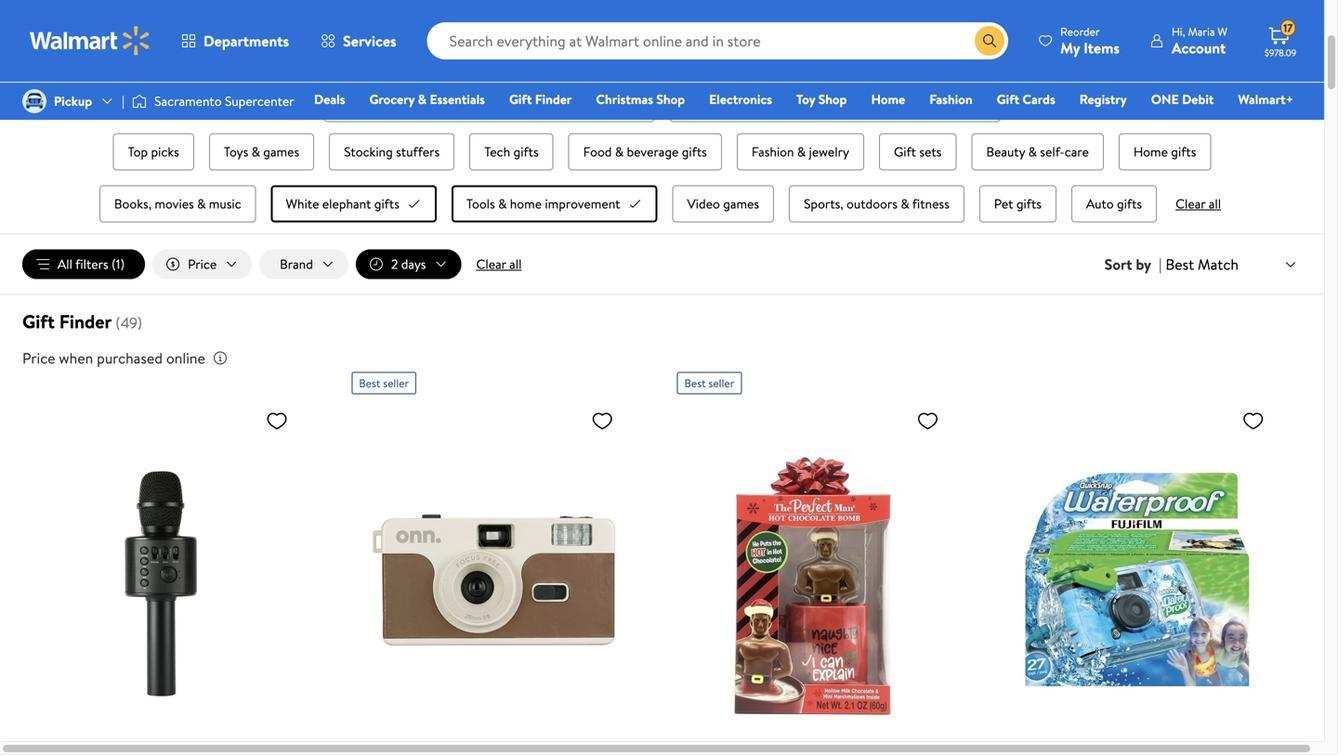 Task type: locate. For each thing, give the bounding box(es) containing it.
sacramento
[[154, 92, 222, 110]]

the perfect man hot cocoa bomb and mug set, 2.1 oz image
[[677, 402, 947, 756]]

0 horizontal spatial  image
[[22, 89, 46, 113]]

0 horizontal spatial clear all button
[[469, 250, 529, 280]]

seller
[[383, 376, 409, 392], [709, 376, 735, 392]]

0 vertical spatial games
[[263, 143, 299, 161]]

fashion left jewelry
[[752, 143, 794, 161]]

0 horizontal spatial clear
[[476, 255, 506, 273]]

& left self-
[[1029, 143, 1037, 161]]

gifts down one debit link
[[1172, 143, 1197, 161]]

books, movies & music list item
[[96, 182, 260, 226]]

1 horizontal spatial games
[[723, 195, 760, 213]]

add to favorites list, the perfect man hot cocoa bomb and mug set, 2.1 oz image
[[917, 410, 939, 433]]

fashion inside button
[[752, 143, 794, 161]]

1 vertical spatial games
[[723, 195, 760, 213]]

1 horizontal spatial fashion
[[930, 90, 973, 108]]

services button
[[305, 19, 412, 63]]

gift for gift sets
[[894, 143, 917, 161]]

 image left pickup
[[22, 89, 46, 113]]

0 horizontal spatial clear all
[[476, 255, 522, 273]]

gift left cards
[[997, 90, 1020, 108]]

home inside button
[[1134, 143, 1169, 161]]

1 horizontal spatial clear
[[1176, 195, 1206, 213]]

sets
[[920, 143, 942, 161]]

gifts for auto gifts
[[1117, 195, 1143, 213]]

clear all down tools
[[476, 255, 522, 273]]

1 vertical spatial price
[[22, 348, 55, 369]]

games inside button
[[723, 195, 760, 213]]

my
[[1061, 38, 1081, 58]]

0 vertical spatial |
[[122, 92, 125, 110]]

price for price
[[188, 255, 217, 273]]

& right grocery at the left top of the page
[[418, 90, 427, 108]]

clear inside 'list item'
[[1176, 195, 1206, 213]]

top picks button
[[113, 133, 194, 171]]

clear all button up best match
[[1169, 195, 1229, 213]]

0 horizontal spatial all
[[510, 255, 522, 273]]

days
[[401, 255, 426, 273]]

tech gifts
[[485, 143, 539, 161]]

games right toys in the left of the page
[[263, 143, 299, 161]]

supercenter
[[225, 92, 294, 110]]

clear down home gifts button
[[1176, 195, 1206, 213]]

account
[[1172, 38, 1226, 58]]

1 horizontal spatial best seller
[[685, 376, 735, 392]]

fashion up the sets
[[930, 90, 973, 108]]

home gifts
[[1134, 143, 1197, 161]]

reorder my items
[[1061, 24, 1120, 58]]

reorder
[[1061, 24, 1100, 40]]

games
[[263, 143, 299, 161], [723, 195, 760, 213]]

gifts inside "list item"
[[514, 143, 539, 161]]

gifts inside button
[[1172, 143, 1197, 161]]

clear
[[1176, 195, 1206, 213], [476, 255, 506, 273]]

price left when
[[22, 348, 55, 369]]

0 vertical spatial price
[[188, 255, 217, 273]]

1 horizontal spatial best
[[685, 376, 706, 392]]

movies
[[155, 195, 194, 213]]

group containing top picks
[[67, 130, 1258, 226]]

finder up tech gifts
[[535, 90, 572, 108]]

all up the match at the right of page
[[1209, 195, 1222, 213]]

grocery & essentials link
[[361, 89, 494, 109]]

clear all for topmost clear all button
[[1176, 195, 1222, 213]]

home up gift sets
[[872, 90, 906, 108]]

1 horizontal spatial shop
[[819, 90, 847, 108]]

0 vertical spatial finder
[[535, 90, 572, 108]]

best seller for the perfect man hot cocoa bomb and mug set, 2.1 oz image
[[685, 376, 735, 392]]

gifts right tech
[[514, 143, 539, 161]]

& for beauty
[[1029, 143, 1037, 161]]

gift for gift finder (49)
[[22, 309, 55, 335]]

clear all inside button
[[476, 255, 522, 273]]

shop right toy
[[819, 90, 847, 108]]

gift inside "button"
[[894, 143, 917, 161]]

| right pickup
[[122, 92, 125, 110]]

home
[[510, 195, 542, 213]]

2 shop from the left
[[819, 90, 847, 108]]

shop down age
[[657, 90, 685, 108]]

1 horizontal spatial home
[[1134, 143, 1169, 161]]

shop for toy shop
[[819, 90, 847, 108]]

music
[[209, 195, 241, 213]]

clear all button down tools
[[469, 250, 529, 280]]

1 horizontal spatial  image
[[132, 92, 147, 111]]

1 shop from the left
[[657, 90, 685, 108]]

search icon image
[[983, 33, 998, 48]]

1 vertical spatial fashion
[[752, 143, 794, 161]]

brand
[[280, 255, 313, 273]]

gift finder link
[[501, 89, 580, 109]]

christmas shop link
[[588, 89, 694, 109]]

two-day shipping on top presents image
[[26, 0, 1299, 18]]

food
[[584, 143, 612, 161]]

best seller
[[359, 376, 409, 392], [685, 376, 735, 392]]

stocking stuffers button
[[329, 133, 455, 171]]

& for food
[[615, 143, 624, 161]]

games right video
[[723, 195, 760, 213]]

0 horizontal spatial games
[[263, 143, 299, 161]]

add to favorites list, onn. reusable 35mm camera with flash image
[[592, 410, 614, 433]]

beauty & self-care button
[[972, 133, 1104, 171]]

stocking stuffers
[[344, 143, 440, 161]]

1 horizontal spatial seller
[[709, 376, 735, 392]]

clear all inside 'list item'
[[1176, 195, 1222, 213]]

gifts right auto
[[1117, 195, 1143, 213]]

clear inside button
[[476, 255, 506, 273]]

fujifilm quicksnap waterproof one time use 35mm camera - 27 exposures image
[[1003, 402, 1272, 756]]

all
[[58, 255, 73, 273]]

0 horizontal spatial best seller
[[359, 376, 409, 392]]

food & beverage gifts list item
[[565, 130, 726, 174]]

sports, outdoors & fitness button
[[789, 185, 965, 223]]

fashion
[[930, 90, 973, 108], [752, 143, 794, 161]]

improvement
[[545, 195, 621, 213]]

books, movies & music button
[[99, 185, 256, 223]]

grocery
[[370, 90, 415, 108]]

auto gifts list item
[[1068, 182, 1161, 226]]

& inside "list item"
[[798, 143, 806, 161]]

gift
[[509, 90, 532, 108], [997, 90, 1020, 108], [894, 143, 917, 161], [22, 309, 55, 335]]

registry
[[1080, 90, 1127, 108]]

|
[[122, 92, 125, 110], [1159, 254, 1162, 275]]

add to cart image
[[1010, 752, 1033, 756]]

gifts inside list item
[[1017, 195, 1042, 213]]

toys & games list item
[[205, 130, 318, 174]]

one debit
[[1152, 90, 1214, 108]]

1 vertical spatial all
[[510, 255, 522, 273]]

gifts inside "list item"
[[1117, 195, 1143, 213]]

1 best seller from the left
[[359, 376, 409, 392]]

all for topmost clear all button
[[1209, 195, 1222, 213]]

shop inside the christmas shop link
[[657, 90, 685, 108]]

& for tools
[[498, 195, 507, 213]]

gift down "all filters (1)" button
[[22, 309, 55, 335]]

gifts right the pet on the top of page
[[1017, 195, 1042, 213]]

gift left the sets
[[894, 143, 917, 161]]

| inside sort and filter section element
[[1159, 254, 1162, 275]]

finder inside gift finder link
[[535, 90, 572, 108]]

picks
[[151, 143, 179, 161]]

2 days
[[391, 255, 426, 273]]

home
[[872, 90, 906, 108], [1134, 143, 1169, 161]]

christmas
[[596, 90, 654, 108]]

0 horizontal spatial best
[[359, 376, 381, 392]]

gift up tech gifts
[[509, 90, 532, 108]]

0 horizontal spatial finder
[[59, 309, 112, 335]]

2 seller from the left
[[709, 376, 735, 392]]

0 vertical spatial all
[[1209, 195, 1222, 213]]

seller for onn. reusable 35mm camera with flash image
[[383, 376, 409, 392]]

& right food on the top of page
[[615, 143, 624, 161]]

best
[[1166, 254, 1195, 275], [359, 376, 381, 392], [685, 376, 706, 392]]

0 horizontal spatial price
[[22, 348, 55, 369]]

price for price when purchased online
[[22, 348, 55, 369]]

walmart+ link
[[1230, 89, 1302, 109]]

1 horizontal spatial |
[[1159, 254, 1162, 275]]

tools & home improvement list item
[[448, 182, 661, 226]]

0 vertical spatial fashion
[[930, 90, 973, 108]]

fitness
[[913, 195, 950, 213]]

departments
[[204, 31, 289, 51]]

1 vertical spatial |
[[1159, 254, 1162, 275]]

sort
[[1105, 254, 1133, 275]]

& left jewelry
[[798, 143, 806, 161]]

auto gifts button
[[1072, 185, 1158, 223]]

& right toys in the left of the page
[[252, 143, 260, 161]]

shop inside toy shop link
[[819, 90, 847, 108]]

shop for christmas shop
[[657, 90, 685, 108]]

clear down tools
[[476, 255, 506, 273]]

0 vertical spatial clear all
[[1176, 195, 1222, 213]]

0 vertical spatial home
[[872, 90, 906, 108]]

0 horizontal spatial |
[[122, 92, 125, 110]]

finder
[[535, 90, 572, 108], [59, 309, 112, 335]]

price inside dropdown button
[[188, 255, 217, 273]]

(1)
[[112, 255, 125, 273]]

clear all button
[[1169, 195, 1229, 213], [469, 250, 529, 280]]

1 horizontal spatial all
[[1209, 195, 1222, 213]]

| right by on the right
[[1159, 254, 1162, 275]]

1 vertical spatial finder
[[59, 309, 112, 335]]

0 vertical spatial clear
[[1176, 195, 1206, 213]]

all down the home
[[510, 255, 522, 273]]

top picks list item
[[109, 130, 198, 174]]

sort by |
[[1105, 254, 1162, 275]]

& left music
[[197, 195, 206, 213]]

group
[[67, 130, 1258, 226]]

1 vertical spatial clear
[[476, 255, 506, 273]]

1 horizontal spatial price
[[188, 255, 217, 273]]

shop
[[657, 90, 685, 108], [819, 90, 847, 108]]

price down music
[[188, 255, 217, 273]]

& for toys
[[252, 143, 260, 161]]

gift cards link
[[989, 89, 1064, 109]]

clear all up best match
[[1176, 195, 1222, 213]]

1 vertical spatial clear all
[[476, 255, 522, 273]]

home gifts list item
[[1115, 130, 1215, 174]]

clear all
[[1176, 195, 1222, 213], [476, 255, 522, 273]]

walmart image
[[30, 26, 151, 56]]

top
[[128, 143, 148, 161]]

home down one
[[1134, 143, 1169, 161]]

tech gifts button
[[470, 133, 554, 171]]

0 horizontal spatial fashion
[[752, 143, 794, 161]]

1 horizontal spatial clear all button
[[1169, 195, 1229, 213]]

 image
[[22, 89, 46, 113], [132, 92, 147, 111]]

cards
[[1023, 90, 1056, 108]]

1 horizontal spatial clear all
[[1176, 195, 1222, 213]]

& right tools
[[498, 195, 507, 213]]

1 horizontal spatial finder
[[535, 90, 572, 108]]

toy
[[797, 90, 816, 108]]

all inside 'list item'
[[1209, 195, 1222, 213]]

2 best seller from the left
[[685, 376, 735, 392]]

2 horizontal spatial best
[[1166, 254, 1195, 275]]

hi,
[[1172, 24, 1186, 40]]

0 horizontal spatial shop
[[657, 90, 685, 108]]

home link
[[863, 89, 914, 109]]

0 horizontal spatial home
[[872, 90, 906, 108]]

1 seller from the left
[[383, 376, 409, 392]]

finder up when
[[59, 309, 112, 335]]

elephant
[[322, 195, 371, 213]]

video
[[687, 195, 720, 213]]

home for home gifts
[[1134, 143, 1169, 161]]

1 vertical spatial home
[[1134, 143, 1169, 161]]

gift cards
[[997, 90, 1056, 108]]

all inside button
[[510, 255, 522, 273]]

beauty & self-care
[[987, 143, 1089, 161]]

0 horizontal spatial seller
[[383, 376, 409, 392]]

add to cart image
[[685, 752, 707, 756]]

 image left sacramento
[[132, 92, 147, 111]]



Task type: vqa. For each thing, say whether or not it's contained in the screenshot.
Shop
yes



Task type: describe. For each thing, give the bounding box(es) containing it.
clear all for bottommost clear all button
[[476, 255, 522, 273]]

essentials
[[430, 90, 485, 108]]

white elephant gifts list item
[[267, 182, 441, 226]]

stocking stuffers list item
[[326, 130, 459, 174]]

best for the perfect man hot cocoa bomb and mug set, 2.1 oz image
[[685, 376, 706, 392]]

beauty
[[987, 143, 1026, 161]]

gift sets
[[894, 143, 942, 161]]

online
[[166, 348, 205, 369]]

white elephant gifts
[[286, 195, 400, 213]]

2 days button
[[356, 250, 462, 280]]

toy shop link
[[788, 89, 856, 109]]

0 vertical spatial clear all button
[[1169, 195, 1229, 213]]

auto
[[1087, 195, 1114, 213]]

sports, outdoors & fitness
[[804, 195, 950, 213]]

books,
[[114, 195, 152, 213]]

fashion & jewelry list item
[[733, 130, 868, 174]]

food & beverage gifts
[[584, 143, 707, 161]]

fashion & jewelry button
[[737, 133, 865, 171]]

tools & home improvement
[[467, 195, 621, 213]]

auto gifts
[[1087, 195, 1143, 213]]

food & beverage gifts button
[[569, 133, 722, 171]]

hi, maria w account
[[1172, 24, 1228, 58]]

persona
[[324, 48, 369, 66]]

sports, outdoors & fitness list item
[[786, 182, 969, 226]]

pet gifts list item
[[976, 182, 1061, 226]]

 image for sacramento supercenter
[[132, 92, 147, 111]]

finder for gift finder
[[535, 90, 572, 108]]

top picks
[[128, 143, 179, 161]]

gifts for pet gifts
[[1017, 195, 1042, 213]]

tech gifts list item
[[466, 130, 557, 174]]

fashion for fashion
[[930, 90, 973, 108]]

jewelry
[[809, 143, 850, 161]]

Search search field
[[427, 22, 1009, 59]]

best inside dropdown button
[[1166, 254, 1195, 275]]

fashion for fashion & jewelry
[[752, 143, 794, 161]]

gift finder
[[509, 90, 572, 108]]

departments button
[[165, 19, 305, 63]]

electronics link
[[701, 89, 781, 109]]

outdoors
[[847, 195, 898, 213]]

beauty & self-care list item
[[968, 130, 1108, 174]]

home gifts button
[[1119, 133, 1212, 171]]

services
[[343, 31, 397, 51]]

brand button
[[260, 250, 349, 280]]

pet gifts button
[[980, 185, 1057, 223]]

finder for gift finder (49)
[[59, 309, 112, 335]]

& for fashion
[[798, 143, 806, 161]]

debit
[[1183, 90, 1214, 108]]

toys & games
[[224, 143, 299, 161]]

deals link
[[306, 89, 354, 109]]

core innovations wireless bluetooth karaoke microphone with built-in speakers + hd recording | black image
[[26, 402, 296, 756]]

best match
[[1166, 254, 1239, 275]]

add to favorites list, fujifilm quicksnap waterproof one time use 35mm camera - 27 exposures image
[[1243, 410, 1265, 433]]

grocery & essentials
[[370, 90, 485, 108]]

(49)
[[116, 313, 142, 333]]

walmart+
[[1239, 90, 1294, 108]]

clear for topmost clear all button
[[1176, 195, 1206, 213]]

gifts for tech gifts
[[514, 143, 539, 161]]

pet gifts
[[995, 195, 1042, 213]]

video games list item
[[669, 182, 778, 226]]

stuffers
[[396, 143, 440, 161]]

fashion link
[[921, 89, 981, 109]]

gifts right beverage
[[682, 143, 707, 161]]

video games button
[[673, 185, 774, 223]]

gift for gift finder
[[509, 90, 532, 108]]

2
[[391, 255, 398, 273]]

gift sets list item
[[876, 130, 961, 174]]

1 vertical spatial clear all button
[[469, 250, 529, 280]]

legal information image
[[213, 351, 228, 366]]

deals
[[314, 90, 345, 108]]

pet
[[995, 195, 1014, 213]]

sort and filter section element
[[0, 235, 1325, 294]]

tools
[[467, 195, 495, 213]]

filters
[[75, 255, 109, 273]]

toy shop
[[797, 90, 847, 108]]

toys
[[224, 143, 248, 161]]

games inside button
[[263, 143, 299, 161]]

home for home
[[872, 90, 906, 108]]

tech
[[485, 143, 511, 161]]

add to favorites list, core innovations wireless bluetooth karaoke microphone with built-in speakers + hd recording | black image
[[266, 410, 288, 433]]

registry link
[[1072, 89, 1136, 109]]

video games
[[687, 195, 760, 213]]

purchased
[[97, 348, 163, 369]]

 image for pickup
[[22, 89, 46, 113]]

best seller for onn. reusable 35mm camera with flash image
[[359, 376, 409, 392]]

& inside button
[[197, 195, 206, 213]]

one
[[1152, 90, 1180, 108]]

sports,
[[804, 195, 844, 213]]

one debit link
[[1143, 89, 1223, 109]]

best match button
[[1162, 252, 1302, 277]]

onn. reusable 35mm camera with flash image
[[352, 402, 621, 756]]

fashion & jewelry
[[752, 143, 850, 161]]

white
[[286, 195, 319, 213]]

by
[[1136, 254, 1152, 275]]

w
[[1218, 24, 1228, 40]]

items
[[1084, 38, 1120, 58]]

all filters (1)
[[58, 255, 125, 273]]

gift finder (49)
[[22, 309, 142, 335]]

clear all list item
[[1169, 182, 1229, 226]]

gifts right elephant in the left of the page
[[374, 195, 400, 213]]

self-
[[1041, 143, 1065, 161]]

seller for the perfect man hot cocoa bomb and mug set, 2.1 oz image
[[709, 376, 735, 392]]

match
[[1198, 254, 1239, 275]]

pickup
[[54, 92, 92, 110]]

& for grocery
[[418, 90, 427, 108]]

Walmart Site-Wide search field
[[427, 22, 1009, 59]]

best for onn. reusable 35mm camera with flash image
[[359, 376, 381, 392]]

books, movies & music
[[114, 195, 241, 213]]

stocking
[[344, 143, 393, 161]]

gifts for home gifts
[[1172, 143, 1197, 161]]

gift sets button
[[879, 133, 957, 171]]

electronics
[[709, 90, 773, 108]]

gift for gift cards
[[997, 90, 1020, 108]]

all for bottommost clear all button
[[510, 255, 522, 273]]

& left fitness
[[901, 195, 910, 213]]

all filters (1) button
[[22, 250, 145, 280]]

price when purchased online
[[22, 348, 205, 369]]

white elephant gifts button
[[271, 185, 437, 223]]

clear for bottommost clear all button
[[476, 255, 506, 273]]

when
[[59, 348, 93, 369]]



